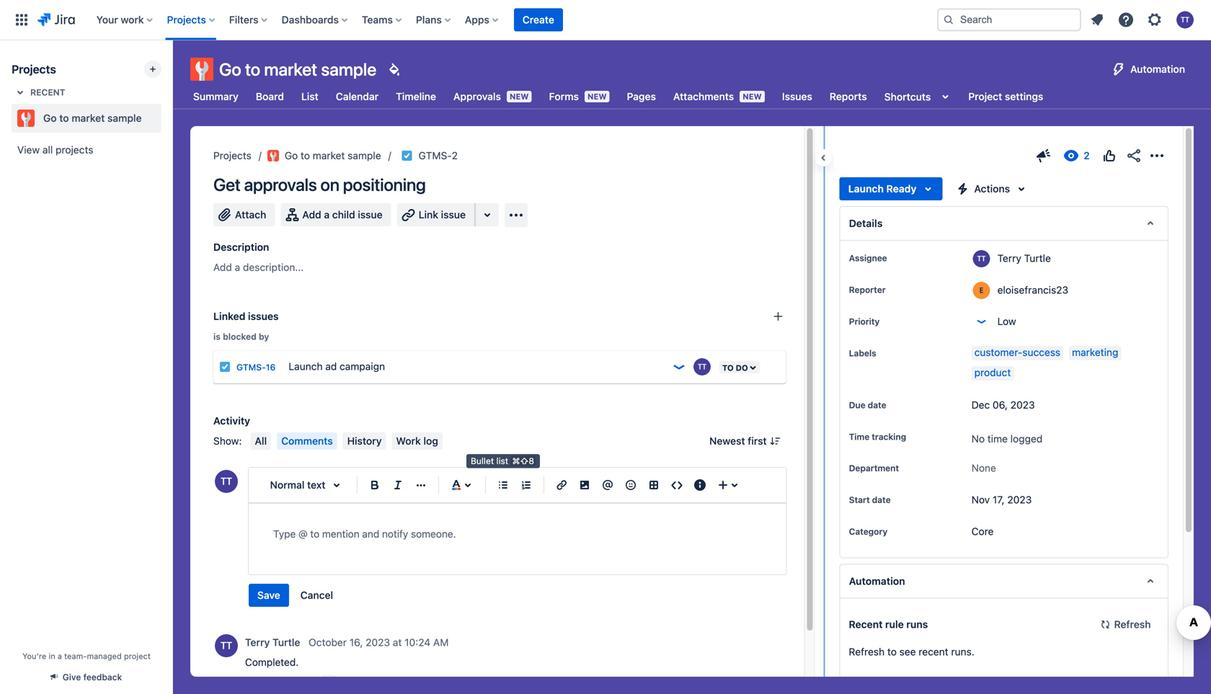Task type: locate. For each thing, give the bounding box(es) containing it.
2 vertical spatial sample
[[348, 150, 381, 162]]

gtms-2
[[419, 150, 458, 162]]

1 horizontal spatial add
[[302, 209, 321, 221]]

market
[[264, 59, 317, 79], [72, 112, 105, 124], [313, 150, 345, 162]]

task image
[[401, 150, 413, 162]]

terry turtle
[[998, 252, 1051, 264], [245, 637, 300, 649]]

2023 right 06,
[[1011, 399, 1035, 411]]

3 new from the left
[[743, 92, 762, 101]]

project
[[969, 91, 1003, 102]]

0 horizontal spatial a
[[58, 652, 62, 661]]

0 vertical spatial market
[[264, 59, 317, 79]]

in
[[49, 652, 55, 661]]

date for nov 17, 2023
[[872, 495, 891, 505]]

1 horizontal spatial automation
[[1131, 63, 1186, 75]]

to up board
[[245, 59, 260, 79]]

october
[[309, 637, 347, 649]]

2023 for 16,
[[366, 637, 390, 649]]

0 vertical spatial automation
[[1131, 63, 1186, 75]]

16
[[266, 362, 276, 372]]

banner
[[0, 0, 1211, 40]]

add inside button
[[302, 209, 321, 221]]

gtms- right issue type: task image at the bottom
[[237, 362, 266, 372]]

0 vertical spatial sample
[[321, 59, 377, 79]]

activity
[[213, 415, 250, 427]]

new for forms
[[588, 92, 607, 101]]

market up view all projects link
[[72, 112, 105, 124]]

primary element
[[9, 0, 926, 40]]

2 issue from the left
[[441, 209, 466, 221]]

create button
[[514, 8, 563, 31]]

terry turtle button
[[245, 636, 303, 650]]

2 horizontal spatial a
[[324, 209, 330, 221]]

turtle up completed.
[[273, 637, 300, 649]]

2023 right the 17,
[[1008, 494, 1032, 506]]

link web pages and more image
[[479, 206, 496, 224]]

2 horizontal spatial to
[[301, 150, 310, 162]]

reporter
[[849, 285, 886, 295]]

delete button
[[275, 677, 306, 692]]

to right go to market sample image
[[301, 150, 310, 162]]

go to market sample up on
[[285, 150, 381, 162]]

sample up positioning on the left of page
[[348, 150, 381, 162]]

1 vertical spatial a
[[235, 261, 240, 273]]

go to market sample link up view all projects link
[[12, 104, 156, 133]]

turtle up eloisefrancis23
[[1024, 252, 1051, 264]]

customer-
[[975, 346, 1023, 358]]

a for child
[[324, 209, 330, 221]]

Search field
[[937, 8, 1082, 31]]

issue inside add a child issue button
[[358, 209, 383, 221]]

launch ready button
[[840, 177, 943, 200]]

0 horizontal spatial terry turtle
[[245, 637, 300, 649]]

0 horizontal spatial turtle
[[273, 637, 300, 649]]

date right due
[[868, 400, 887, 410]]

nov
[[972, 494, 990, 506]]

summary link
[[190, 84, 241, 110]]

marketing
[[1072, 346, 1119, 358]]

0 vertical spatial projects
[[167, 14, 206, 26]]

add down description
[[213, 261, 232, 273]]

0 horizontal spatial go to market sample link
[[12, 104, 156, 133]]

0 horizontal spatial new
[[510, 92, 529, 101]]

2
[[452, 150, 458, 162]]

group containing save
[[249, 584, 342, 607]]

issue right link
[[441, 209, 466, 221]]

terry
[[998, 252, 1022, 264], [245, 637, 270, 649]]

customer-success link
[[972, 346, 1064, 361]]

0 vertical spatial terry
[[998, 252, 1022, 264]]

1 horizontal spatial turtle
[[1024, 252, 1051, 264]]

your
[[96, 14, 118, 26]]

comments button
[[277, 433, 337, 450]]

1 vertical spatial add
[[213, 261, 232, 273]]

1 horizontal spatial issue
[[441, 209, 466, 221]]

jira image
[[37, 11, 75, 28], [37, 11, 75, 28]]

0 horizontal spatial launch
[[289, 361, 323, 372]]

1 vertical spatial to
[[59, 112, 69, 124]]

0 horizontal spatial automation
[[849, 575, 905, 587]]

0 vertical spatial a
[[324, 209, 330, 221]]

1 horizontal spatial go
[[219, 59, 241, 79]]

terry turtle inside 'terry turtle' popup button
[[245, 637, 300, 649]]

launch ad campaign link
[[283, 353, 666, 381]]

shortcuts
[[885, 91, 931, 103]]

view
[[17, 144, 40, 156]]

add for add a child issue
[[302, 209, 321, 221]]

1 horizontal spatial new
[[588, 92, 607, 101]]

to down recent
[[59, 112, 69, 124]]

projects up the sidebar navigation icon
[[167, 14, 206, 26]]

list
[[301, 91, 319, 102]]

your work
[[96, 14, 144, 26]]

at
[[393, 637, 402, 649]]

notifications image
[[1089, 11, 1106, 28]]

projects up collapse recent projects image
[[12, 62, 56, 76]]

new for approvals
[[510, 92, 529, 101]]

save
[[257, 590, 280, 601]]

2 vertical spatial 2023
[[366, 637, 390, 649]]

cancel
[[301, 590, 333, 601]]

terry up completed.
[[245, 637, 270, 649]]

1 vertical spatial go
[[43, 112, 57, 124]]

approvals
[[454, 91, 501, 102]]

1 horizontal spatial a
[[235, 261, 240, 273]]

tab list
[[182, 84, 1055, 110]]

projects inside dropdown button
[[167, 14, 206, 26]]

sample up 'calendar'
[[321, 59, 377, 79]]

more formatting image
[[412, 477, 430, 494]]

projects up get
[[213, 150, 252, 162]]

2 horizontal spatial new
[[743, 92, 762, 101]]

details element
[[840, 206, 1169, 241]]

show:
[[213, 435, 242, 447]]

go to market sample image
[[267, 150, 279, 162]]

gtms- inside gtms-2 "link"
[[419, 150, 452, 162]]

date right start
[[872, 495, 891, 505]]

new right approvals
[[510, 92, 529, 101]]

description
[[213, 241, 269, 253]]

history button
[[343, 433, 386, 450]]

more information about this user image left eloisefrancis23
[[973, 282, 991, 299]]

2 horizontal spatial projects
[[213, 150, 252, 162]]

1 vertical spatial automation
[[849, 575, 905, 587]]

time tracking
[[849, 432, 906, 442]]

search image
[[943, 14, 955, 26]]

turtle
[[1024, 252, 1051, 264], [273, 637, 300, 649]]

board
[[256, 91, 284, 102]]

0 vertical spatial go to market sample
[[219, 59, 377, 79]]

0 horizontal spatial gtms-
[[237, 362, 266, 372]]

a
[[324, 209, 330, 221], [235, 261, 240, 273], [58, 652, 62, 661]]

managed
[[87, 652, 122, 661]]

2 vertical spatial projects
[[213, 150, 252, 162]]

market up list
[[264, 59, 317, 79]]

launch left ad
[[289, 361, 323, 372]]

gtms-16 link
[[237, 362, 276, 372]]

issue right child
[[358, 209, 383, 221]]

1 horizontal spatial terry
[[998, 252, 1022, 264]]

by
[[259, 332, 269, 342]]

launch up details
[[849, 183, 884, 195]]

new left issues "link" on the right of page
[[743, 92, 762, 101]]

shortcuts button
[[882, 84, 957, 110]]

1 vertical spatial turtle
[[273, 637, 300, 649]]

1 horizontal spatial launch
[[849, 183, 884, 195]]

edit button
[[245, 677, 264, 692]]

you're
[[22, 652, 46, 661]]

a right the in
[[58, 652, 62, 661]]

0 vertical spatial go
[[219, 59, 241, 79]]

all
[[42, 144, 53, 156]]

is blocked by
[[213, 332, 269, 342]]

06,
[[993, 399, 1008, 411]]

apps button
[[461, 8, 504, 31]]

0 vertical spatial 2023
[[1011, 399, 1035, 411]]

0 vertical spatial launch
[[849, 183, 884, 195]]

0 horizontal spatial issue
[[358, 209, 383, 221]]

1 vertical spatial more information about this user image
[[973, 282, 991, 299]]

1 new from the left
[[510, 92, 529, 101]]

1 vertical spatial gtms-
[[237, 362, 266, 372]]

automation button
[[1105, 58, 1194, 81]]

labels
[[849, 348, 877, 358]]

1 horizontal spatial gtms-
[[419, 150, 452, 162]]

0 vertical spatial more information about this user image
[[973, 250, 991, 268]]

due date
[[849, 400, 887, 410]]

date
[[868, 400, 887, 410], [872, 495, 891, 505]]

add to starred image
[[157, 110, 175, 127]]

a inside button
[[324, 209, 330, 221]]

terry down details element
[[998, 252, 1022, 264]]

your profile and settings image
[[1177, 11, 1194, 28]]

1 vertical spatial terry turtle
[[245, 637, 300, 649]]

automation inside button
[[1131, 63, 1186, 75]]

menu bar
[[248, 433, 446, 450]]

no time logged
[[972, 433, 1043, 445]]

italic ⌘i image
[[389, 477, 407, 494]]

automation down category
[[849, 575, 905, 587]]

info panel image
[[692, 477, 709, 494]]

0 vertical spatial go to market sample link
[[12, 104, 156, 133]]

0 vertical spatial gtms-
[[419, 150, 452, 162]]

text
[[307, 479, 326, 491]]

10:24
[[405, 637, 431, 649]]

1 horizontal spatial to
[[245, 59, 260, 79]]

1 horizontal spatial projects
[[167, 14, 206, 26]]

low
[[998, 315, 1017, 327]]

automation
[[1131, 63, 1186, 75], [849, 575, 905, 587]]

automation right 'automation' icon
[[1131, 63, 1186, 75]]

market up on
[[313, 150, 345, 162]]

a left child
[[324, 209, 330, 221]]

all
[[255, 435, 267, 447]]

bold ⌘b image
[[366, 477, 384, 494]]

1 vertical spatial projects
[[12, 62, 56, 76]]

more information about this user image
[[973, 250, 991, 268], [973, 282, 991, 299], [215, 635, 238, 658]]

new right forms
[[588, 92, 607, 101]]

tab list containing summary
[[182, 84, 1055, 110]]

go to market sample link up get approvals on positioning
[[267, 147, 381, 164]]

approvals
[[244, 175, 317, 195]]

1 vertical spatial terry
[[245, 637, 270, 649]]

2 new from the left
[[588, 92, 607, 101]]

start
[[849, 495, 870, 505]]

2 horizontal spatial go
[[285, 150, 298, 162]]

to
[[245, 59, 260, 79], [59, 112, 69, 124], [301, 150, 310, 162]]

0 horizontal spatial projects
[[12, 62, 56, 76]]

teams
[[362, 14, 393, 26]]

0 horizontal spatial terry
[[245, 637, 270, 649]]

due
[[849, 400, 866, 410]]

2023 left at
[[366, 637, 390, 649]]

add down get approvals on positioning
[[302, 209, 321, 221]]

you're in a team-managed project
[[22, 652, 151, 661]]

2 vertical spatial a
[[58, 652, 62, 661]]

is
[[213, 332, 221, 342]]

0 vertical spatial add
[[302, 209, 321, 221]]

more information about this user image down details element
[[973, 250, 991, 268]]

bullet list ⌘⇧8 image
[[495, 477, 512, 494]]

more information about this user image left 'terry turtle' popup button
[[215, 635, 238, 658]]

1 issue from the left
[[358, 209, 383, 221]]

appswitcher icon image
[[13, 11, 30, 28]]

a down description
[[235, 261, 240, 273]]

pages
[[627, 91, 656, 102]]

go to market sample up view all projects link
[[43, 112, 142, 124]]

launch for launch ready
[[849, 183, 884, 195]]

bullet list ⌘⇧8
[[471, 456, 534, 466]]

gtms- for 16
[[237, 362, 266, 372]]

work log button
[[392, 433, 443, 450]]

go up summary
[[219, 59, 241, 79]]

gtms-
[[419, 150, 452, 162], [237, 362, 266, 372]]

tooltip
[[467, 454, 540, 468]]

issue inside link issue button
[[441, 209, 466, 221]]

1 vertical spatial launch
[[289, 361, 323, 372]]

1 vertical spatial 2023
[[1008, 494, 1032, 506]]

link issue
[[419, 209, 466, 221]]

success
[[1023, 346, 1061, 358]]

add image, video, or file image
[[576, 477, 593, 494]]

terry turtle up eloisefrancis23
[[998, 252, 1051, 264]]

go down recent
[[43, 112, 57, 124]]

launch inside dropdown button
[[849, 183, 884, 195]]

sample left add to starred icon on the top of the page
[[107, 112, 142, 124]]

more information about this user image for eloisefrancis23
[[973, 282, 991, 299]]

actions image
[[1149, 147, 1166, 164]]

go
[[219, 59, 241, 79], [43, 112, 57, 124], [285, 150, 298, 162]]

gtms- left "copy link to issue" image
[[419, 150, 452, 162]]

go right go to market sample image
[[285, 150, 298, 162]]

dec
[[972, 399, 990, 411]]

gtms- for 2
[[419, 150, 452, 162]]

2 vertical spatial to
[[301, 150, 310, 162]]

0 horizontal spatial to
[[59, 112, 69, 124]]

1 vertical spatial date
[[872, 495, 891, 505]]

16,
[[350, 637, 363, 649]]

go to market sample link
[[12, 104, 156, 133], [267, 147, 381, 164]]

vote options: no one has voted for this issue yet. image
[[1101, 147, 1118, 164]]

0 vertical spatial terry turtle
[[998, 252, 1051, 264]]

go to market sample up list
[[219, 59, 377, 79]]

go to market sample
[[219, 59, 377, 79], [43, 112, 142, 124], [285, 150, 381, 162]]

group
[[249, 584, 342, 607]]

link image
[[553, 477, 570, 494]]

time
[[988, 433, 1008, 445]]

teams button
[[358, 8, 407, 31]]

0 horizontal spatial add
[[213, 261, 232, 273]]

terry turtle up completed.
[[245, 637, 300, 649]]

0 vertical spatial date
[[868, 400, 887, 410]]

1 horizontal spatial go to market sample link
[[267, 147, 381, 164]]



Task type: describe. For each thing, give the bounding box(es) containing it.
give feedback button
[[42, 666, 131, 689]]

2 vertical spatial more information about this user image
[[215, 635, 238, 658]]

1 vertical spatial go to market sample
[[43, 112, 142, 124]]

assignee
[[849, 253, 887, 263]]

projects link
[[213, 147, 252, 164]]

feedback
[[83, 672, 122, 683]]

0 horizontal spatial go
[[43, 112, 57, 124]]

save button
[[249, 584, 289, 607]]

2 vertical spatial go to market sample
[[285, 150, 381, 162]]

forms
[[549, 91, 579, 102]]

history
[[347, 435, 382, 447]]

positioning
[[343, 175, 426, 195]]

set project background image
[[385, 61, 403, 78]]

create
[[523, 14, 554, 26]]

collapse recent projects image
[[12, 84, 29, 101]]

reports
[[830, 91, 867, 102]]

department
[[849, 463, 899, 473]]

add a child issue
[[302, 209, 383, 221]]

add for add a description...
[[213, 261, 232, 273]]

1 vertical spatial sample
[[107, 112, 142, 124]]

ready
[[887, 183, 917, 195]]

filters
[[229, 14, 259, 26]]

attach button
[[213, 203, 275, 226]]

add app image
[[508, 207, 525, 224]]

emoji image
[[622, 477, 640, 494]]

1 horizontal spatial terry turtle
[[998, 252, 1051, 264]]

table image
[[645, 477, 663, 494]]

category
[[849, 527, 888, 537]]

child
[[332, 209, 355, 221]]

normal text
[[270, 479, 326, 491]]

marketing link
[[1069, 346, 1122, 361]]

launch ad campaign
[[289, 361, 385, 372]]

2 vertical spatial go
[[285, 150, 298, 162]]

log
[[424, 435, 438, 447]]

attachments
[[673, 91, 734, 102]]

timeline link
[[393, 84, 439, 110]]

timeline
[[396, 91, 436, 102]]

sidebar navigation image
[[157, 58, 189, 87]]

issue type: task image
[[219, 361, 231, 373]]

2 vertical spatial market
[[313, 150, 345, 162]]

project
[[124, 652, 151, 661]]

delete
[[275, 678, 306, 690]]

core
[[972, 526, 994, 537]]

on
[[321, 175, 339, 195]]

view all projects link
[[12, 137, 162, 163]]

Comment - Main content area, start typing to enter text. text field
[[273, 526, 762, 543]]

⌘⇧8
[[512, 456, 534, 466]]

customer-success
[[975, 346, 1061, 358]]

description...
[[243, 261, 304, 273]]

1 vertical spatial go to market sample link
[[267, 147, 381, 164]]

eloisefrancis23
[[998, 284, 1069, 296]]

give
[[63, 672, 81, 683]]

0 vertical spatial to
[[245, 59, 260, 79]]

actions
[[975, 183, 1010, 195]]

filters button
[[225, 8, 273, 31]]

add a description...
[[213, 261, 304, 273]]

give feedback
[[63, 672, 122, 683]]

tracking
[[872, 432, 906, 442]]

give feedback image
[[1036, 147, 1053, 164]]

board link
[[253, 84, 287, 110]]

cancel button
[[292, 584, 342, 607]]

launch for launch ad campaign
[[289, 361, 323, 372]]

summary
[[193, 91, 239, 102]]

product
[[975, 367, 1011, 379]]

get
[[213, 175, 241, 195]]

newest
[[710, 435, 745, 447]]

your work button
[[92, 8, 158, 31]]

product link
[[972, 366, 1014, 381]]

automation element
[[840, 564, 1169, 599]]

priority: low image
[[672, 360, 686, 374]]

issues
[[782, 91, 813, 102]]

work
[[396, 435, 421, 447]]

no
[[972, 433, 985, 445]]

menu bar containing all
[[248, 433, 446, 450]]

0 vertical spatial turtle
[[1024, 252, 1051, 264]]

nov 17, 2023
[[972, 494, 1032, 506]]

new for attachments
[[743, 92, 762, 101]]

date for dec 06, 2023
[[868, 400, 887, 410]]

team-
[[64, 652, 87, 661]]

campaign
[[340, 361, 385, 372]]

projects for projects 'link'
[[213, 150, 252, 162]]

mention image
[[599, 477, 617, 494]]

1 vertical spatial market
[[72, 112, 105, 124]]

issues link
[[779, 84, 815, 110]]

issues
[[248, 310, 279, 322]]

time tracking pin to top. only you can see pinned fields. image
[[909, 431, 921, 443]]

more information about this user image for terry turtle
[[973, 250, 991, 268]]

list link
[[298, 84, 321, 110]]

plans button
[[412, 8, 456, 31]]

time
[[849, 432, 870, 442]]

copy link to issue image
[[455, 149, 467, 161]]

numbered list ⌘⇧7 image
[[518, 477, 535, 494]]

code snippet image
[[668, 477, 686, 494]]

recent
[[30, 87, 65, 97]]

attach
[[235, 209, 266, 221]]

edit
[[245, 678, 264, 690]]

projects button
[[163, 8, 221, 31]]

settings image
[[1147, 11, 1164, 28]]

a for description...
[[235, 261, 240, 273]]

none
[[972, 462, 997, 474]]

create project image
[[147, 63, 159, 75]]

ad
[[325, 361, 337, 372]]

tooltip containing bullet list
[[467, 454, 540, 468]]

automation image
[[1111, 61, 1128, 78]]

link an issue image
[[773, 311, 784, 322]]

plans
[[416, 14, 442, 26]]

banner containing your work
[[0, 0, 1211, 40]]

17,
[[993, 494, 1005, 506]]

turtle inside popup button
[[273, 637, 300, 649]]

projects for projects dropdown button at the top of the page
[[167, 14, 206, 26]]

terry inside 'terry turtle' popup button
[[245, 637, 270, 649]]

comments
[[281, 435, 333, 447]]

reports link
[[827, 84, 870, 110]]

2023 for 17,
[[1008, 494, 1032, 506]]

all button
[[251, 433, 271, 450]]

gtms-16
[[237, 362, 276, 372]]

automation inside "element"
[[849, 575, 905, 587]]

2023 for 06,
[[1011, 399, 1035, 411]]

help image
[[1118, 11, 1135, 28]]

bullet
[[471, 456, 494, 466]]

dashboards
[[282, 14, 339, 26]]



Task type: vqa. For each thing, say whether or not it's contained in the screenshot.
Announcement blog for monthly feature updates on the right bottom of page
no



